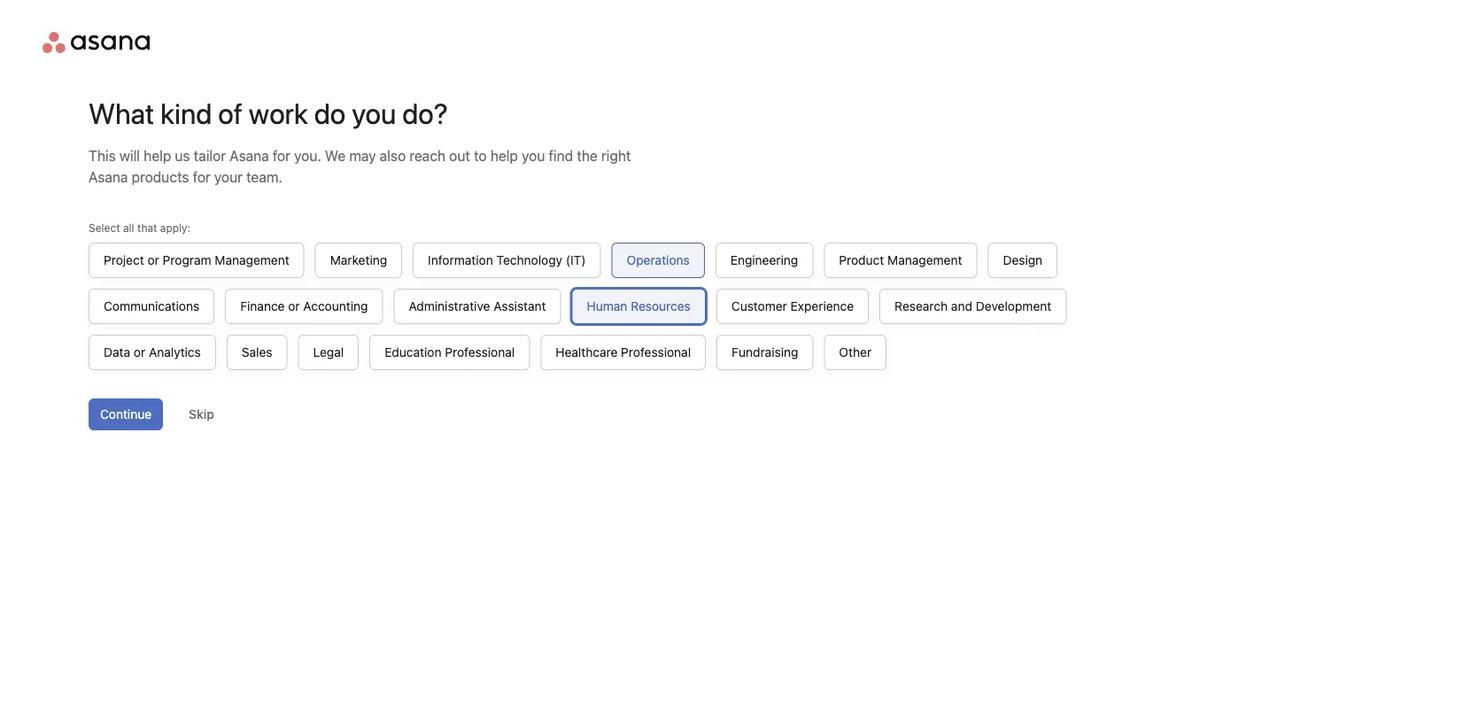 Task type: vqa. For each thing, say whether or not it's contained in the screenshot.
Time
no



Task type: describe. For each thing, give the bounding box(es) containing it.
communications
[[104, 299, 200, 314]]

experience
[[791, 299, 854, 314]]

assistant
[[494, 299, 546, 314]]

may
[[349, 148, 376, 164]]

us
[[175, 148, 190, 164]]

and
[[951, 299, 973, 314]]

healthcare
[[556, 345, 618, 360]]

we
[[325, 148, 346, 164]]

right
[[602, 148, 631, 164]]

or for project
[[148, 253, 159, 268]]

all
[[123, 221, 134, 234]]

1 help from the left
[[144, 148, 171, 164]]

also
[[380, 148, 406, 164]]

that
[[137, 221, 157, 234]]

design
[[1003, 253, 1043, 268]]

you.
[[294, 148, 321, 164]]

or for data
[[134, 345, 145, 360]]

2 help from the left
[[491, 148, 518, 164]]

select
[[89, 221, 120, 234]]

administrative
[[409, 299, 490, 314]]

continue
[[100, 407, 152, 422]]

this will help us tailor asana for you. we may also reach out to help you find the right asana products for your team.
[[89, 148, 631, 186]]

other
[[839, 345, 872, 360]]

data or analytics
[[104, 345, 201, 360]]

the
[[577, 148, 598, 164]]

resources
[[631, 299, 691, 314]]

information technology (it)
[[428, 253, 586, 268]]

education professional
[[385, 345, 515, 360]]

this
[[89, 148, 116, 164]]

education
[[385, 345, 442, 360]]

to
[[474, 148, 487, 164]]

information
[[428, 253, 493, 268]]

finance
[[240, 299, 285, 314]]

customer
[[732, 299, 787, 314]]

work
[[249, 97, 308, 130]]

project or program management
[[104, 253, 289, 268]]

human
[[587, 299, 628, 314]]

skip button
[[177, 399, 226, 431]]

accounting
[[303, 299, 368, 314]]

select all that apply:
[[89, 221, 191, 234]]

fundraising
[[732, 345, 799, 360]]

operations
[[627, 253, 690, 268]]

skip
[[189, 407, 214, 422]]

1 horizontal spatial asana
[[230, 148, 269, 164]]

product
[[839, 253, 884, 268]]

find
[[549, 148, 573, 164]]

product management
[[839, 253, 963, 268]]



Task type: locate. For each thing, give the bounding box(es) containing it.
1 management from the left
[[215, 253, 289, 268]]

finance or accounting
[[240, 299, 368, 314]]

marketing
[[330, 253, 387, 268]]

or right data on the left
[[134, 345, 145, 360]]

0 vertical spatial for
[[273, 148, 291, 164]]

professional
[[445, 345, 515, 360], [621, 345, 691, 360]]

0 vertical spatial or
[[148, 253, 159, 268]]

1 vertical spatial asana
[[89, 169, 128, 186]]

1 horizontal spatial professional
[[621, 345, 691, 360]]

you
[[522, 148, 545, 164]]

technology
[[497, 253, 563, 268]]

what
[[89, 97, 154, 130]]

1 horizontal spatial for
[[273, 148, 291, 164]]

or right finance
[[288, 299, 300, 314]]

your
[[214, 169, 243, 186]]

0 horizontal spatial help
[[144, 148, 171, 164]]

0 horizontal spatial professional
[[445, 345, 515, 360]]

apply:
[[160, 221, 191, 234]]

help right to at the left of the page
[[491, 148, 518, 164]]

professional for education professional
[[445, 345, 515, 360]]

do
[[314, 97, 346, 130]]

0 vertical spatial asana
[[230, 148, 269, 164]]

professional down administrative assistant
[[445, 345, 515, 360]]

of
[[218, 97, 243, 130]]

management up finance
[[215, 253, 289, 268]]

engineering
[[731, 253, 798, 268]]

for down tailor
[[193, 169, 211, 186]]

or for finance
[[288, 299, 300, 314]]

2 horizontal spatial or
[[288, 299, 300, 314]]

asana down this
[[89, 169, 128, 186]]

development
[[976, 299, 1052, 314]]

what kind of work do you do?
[[89, 97, 448, 130]]

1 horizontal spatial or
[[148, 253, 159, 268]]

professional for healthcare professional
[[621, 345, 691, 360]]

data
[[104, 345, 130, 360]]

0 horizontal spatial for
[[193, 169, 211, 186]]

kind
[[160, 97, 212, 130]]

administrative assistant
[[409, 299, 546, 314]]

asana
[[230, 148, 269, 164], [89, 169, 128, 186]]

1 professional from the left
[[445, 345, 515, 360]]

you do?
[[352, 97, 448, 130]]

team.
[[246, 169, 283, 186]]

management
[[215, 253, 289, 268], [888, 253, 963, 268]]

help up products at the left top of the page
[[144, 148, 171, 164]]

analytics
[[149, 345, 201, 360]]

1 horizontal spatial help
[[491, 148, 518, 164]]

2 management from the left
[[888, 253, 963, 268]]

professional down resources
[[621, 345, 691, 360]]

products
[[132, 169, 189, 186]]

(it)
[[566, 253, 586, 268]]

asana up team.
[[230, 148, 269, 164]]

will
[[119, 148, 140, 164]]

or
[[148, 253, 159, 268], [288, 299, 300, 314], [134, 345, 145, 360]]

for
[[273, 148, 291, 164], [193, 169, 211, 186]]

legal
[[313, 345, 344, 360]]

2 professional from the left
[[621, 345, 691, 360]]

1 horizontal spatial management
[[888, 253, 963, 268]]

program
[[163, 253, 211, 268]]

2 vertical spatial or
[[134, 345, 145, 360]]

0 horizontal spatial asana
[[89, 169, 128, 186]]

1 vertical spatial for
[[193, 169, 211, 186]]

healthcare professional
[[556, 345, 691, 360]]

research
[[895, 299, 948, 314]]

or right project
[[148, 253, 159, 268]]

for left 'you.'
[[273, 148, 291, 164]]

0 horizontal spatial or
[[134, 345, 145, 360]]

reach
[[410, 148, 446, 164]]

human resources
[[587, 299, 691, 314]]

1 vertical spatial or
[[288, 299, 300, 314]]

out
[[449, 148, 470, 164]]

research and development
[[895, 299, 1052, 314]]

management up the 'research'
[[888, 253, 963, 268]]

customer experience
[[732, 299, 854, 314]]

asana image
[[43, 32, 150, 53]]

project
[[104, 253, 144, 268]]

continue button
[[89, 399, 163, 431]]

0 horizontal spatial management
[[215, 253, 289, 268]]

help
[[144, 148, 171, 164], [491, 148, 518, 164]]

tailor
[[194, 148, 226, 164]]

sales
[[242, 345, 272, 360]]



